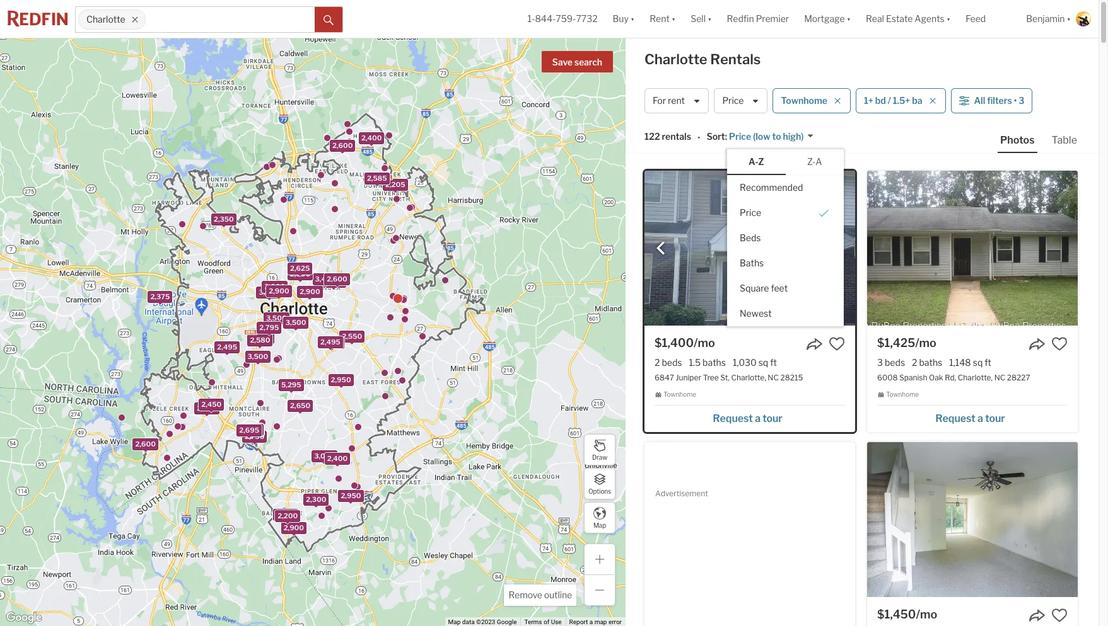 Task type: describe. For each thing, give the bounding box(es) containing it.
buy ▾ button
[[605, 0, 642, 38]]

remove
[[509, 590, 542, 601]]

baths for $1,425 /mo
[[919, 358, 942, 368]]

2 vertical spatial 2,600
[[135, 440, 156, 449]]

$1,400
[[655, 337, 694, 350]]

sort :
[[707, 131, 727, 142]]

beds
[[740, 232, 761, 243]]

2 for 2 beds
[[655, 358, 660, 368]]

remove 1+ bd / 1.5+ ba image
[[929, 97, 936, 105]]

2 for 2 baths
[[912, 358, 917, 368]]

favorite button checkbox
[[1051, 608, 1068, 624]]

request a tour button for $1,425 /mo
[[877, 409, 1068, 427]]

2,625
[[290, 264, 310, 273]]

for rent button
[[645, 88, 709, 114]]

6847
[[655, 374, 674, 383]]

6847 juniper tree st, charlotte, nc 28215
[[655, 374, 803, 383]]

z
[[758, 156, 764, 167]]

premier
[[756, 13, 789, 24]]

save search
[[552, 57, 602, 67]]

▾ for benjamin ▾
[[1067, 13, 1071, 24]]

benjamin ▾
[[1026, 13, 1071, 24]]

charlotte for charlotte
[[86, 14, 125, 25]]

newest button
[[727, 301, 844, 326]]

price inside button
[[729, 131, 751, 142]]

favorite button checkbox for $1,425 /mo
[[1051, 336, 1068, 353]]

baths
[[740, 258, 764, 268]]

z-
[[807, 156, 816, 167]]

ba
[[912, 95, 922, 106]]

1.5 baths
[[689, 358, 726, 368]]

mortgage ▾
[[804, 13, 851, 24]]

1 vertical spatial 2,400
[[327, 455, 348, 463]]

request for $1,400 /mo
[[713, 413, 753, 425]]

▾ for buy ▾
[[631, 13, 635, 24]]

1.5
[[689, 358, 701, 368]]

photo of 6008 spanish oak rd, charlotte, nc 28227 image
[[867, 171, 1078, 326]]

3,200
[[259, 288, 279, 297]]

▾ for sell ▾
[[708, 13, 712, 24]]

/mo for $1,450
[[916, 608, 937, 622]]

2,200
[[278, 512, 298, 521]]

6008
[[877, 374, 898, 383]]

3 inside button
[[1019, 95, 1025, 106]]

$1,400 /mo
[[655, 337, 715, 350]]

/mo for $1,400
[[694, 337, 715, 350]]

price button for townhome
[[714, 88, 768, 114]]

draw button
[[584, 435, 616, 466]]

baths for $1,400 /mo
[[703, 358, 726, 368]]

3 beds
[[877, 358, 905, 368]]

mortgage ▾ button
[[804, 0, 851, 38]]

map button
[[584, 503, 616, 534]]

122
[[645, 131, 660, 142]]

agents
[[915, 13, 945, 24]]

1,030
[[733, 358, 757, 368]]

1+
[[864, 95, 873, 106]]

price (low to high)
[[729, 131, 804, 142]]

3,399
[[252, 333, 272, 342]]

sell ▾
[[691, 13, 712, 24]]

1 horizontal spatial 2,495
[[320, 338, 340, 346]]

charlotte for charlotte rentals
[[645, 51, 707, 67]]

table button
[[1049, 134, 1080, 152]]

juniper
[[676, 374, 701, 383]]

newest
[[740, 308, 772, 319]]

map for map data ©2023 google
[[448, 619, 461, 626]]

for
[[653, 95, 666, 106]]

759-
[[556, 13, 576, 24]]

st,
[[721, 374, 730, 383]]

0 vertical spatial 2,950
[[300, 287, 320, 296]]

5,295
[[281, 380, 301, 389]]

redfin premier
[[727, 13, 789, 24]]

next button image
[[833, 242, 845, 255]]

feed button
[[958, 0, 1019, 38]]

square feet
[[740, 283, 788, 294]]

1,148
[[949, 358, 971, 368]]

charlotte, for $1,400 /mo
[[731, 374, 766, 383]]

• for filters
[[1014, 95, 1017, 106]]

data
[[462, 619, 475, 626]]

of
[[544, 619, 549, 626]]

a-z button
[[727, 150, 786, 175]]

3,750
[[324, 277, 344, 286]]

a-
[[749, 156, 758, 167]]

map data ©2023 google
[[448, 619, 517, 626]]

rent ▾ button
[[642, 0, 683, 38]]

tree
[[703, 374, 719, 383]]

a for $1,400 /mo
[[755, 413, 761, 425]]

1 horizontal spatial 2,650
[[290, 402, 310, 411]]

3,500 down 2,580
[[248, 352, 268, 361]]

nc for $1,425 /mo
[[994, 374, 1006, 383]]

google image
[[3, 611, 45, 627]]

remove outline button
[[504, 585, 576, 607]]

benjamin
[[1026, 13, 1065, 24]]

draw
[[592, 454, 607, 461]]

terms
[[524, 619, 542, 626]]

2,585
[[367, 174, 387, 182]]

©2023
[[476, 619, 495, 626]]

2,795
[[259, 323, 279, 332]]

real
[[866, 13, 884, 24]]

real estate agents ▾
[[866, 13, 951, 24]]

$1,450
[[877, 608, 916, 622]]

photo of 6847 juniper tree st, charlotte, nc 28215 image
[[645, 171, 855, 326]]

options
[[588, 488, 611, 495]]

submit search image
[[324, 15, 334, 25]]

outline
[[544, 590, 572, 601]]

z-a
[[807, 156, 822, 167]]

nc for $1,400 /mo
[[768, 374, 779, 383]]

square feet button
[[727, 276, 844, 301]]

google
[[497, 619, 517, 626]]

2,375
[[150, 292, 170, 301]]

3,500 right 2,795
[[286, 318, 306, 327]]

feet
[[771, 283, 788, 294]]

2,205
[[385, 180, 405, 189]]

favorite button checkbox for $1,400 /mo
[[829, 336, 845, 353]]

buy
[[613, 13, 629, 24]]

1 vertical spatial 3
[[877, 358, 883, 368]]

2,350
[[214, 215, 234, 223]]

advertisement
[[655, 489, 708, 499]]

price (low to high) button
[[727, 131, 814, 143]]

remove charlotte image
[[131, 16, 139, 23]]

price for recommended
[[740, 207, 761, 218]]

tour for $1,425 /mo
[[985, 413, 1005, 425]]

to
[[772, 131, 781, 142]]

request a tour for $1,425 /mo
[[936, 413, 1005, 425]]

1 vertical spatial 3,000
[[239, 426, 260, 435]]



Task type: vqa. For each thing, say whether or not it's contained in the screenshot.
left tax
no



Task type: locate. For each thing, give the bounding box(es) containing it.
1 request a tour button from the left
[[655, 409, 845, 427]]

1 horizontal spatial request a tour button
[[877, 409, 1068, 427]]

ft
[[770, 358, 777, 368], [985, 358, 991, 368]]

rent
[[668, 95, 685, 106]]

28227
[[1007, 374, 1030, 383]]

2,495 left 2,580
[[217, 343, 237, 352]]

2 vertical spatial price
[[740, 207, 761, 218]]

sell ▾ button
[[691, 0, 712, 38]]

•
[[1014, 95, 1017, 106], [698, 132, 700, 143]]

charlotte,
[[731, 374, 766, 383], [958, 374, 993, 383]]

0 horizontal spatial 3,000
[[239, 426, 260, 435]]

1 ft from the left
[[770, 358, 777, 368]]

favorite button image for $1,400 /mo
[[829, 336, 845, 353]]

0 horizontal spatial townhome
[[664, 391, 696, 399]]

redfin
[[727, 13, 754, 24]]

1 ▾ from the left
[[631, 13, 635, 24]]

0 horizontal spatial request a tour
[[713, 413, 783, 425]]

3,500 up 2,795
[[266, 314, 287, 323]]

1 vertical spatial map
[[448, 619, 461, 626]]

1 horizontal spatial nc
[[994, 374, 1006, 383]]

sq right the 1,030
[[759, 358, 768, 368]]

error
[[609, 619, 622, 626]]

1 horizontal spatial favorite button image
[[1051, 608, 1068, 624]]

0 horizontal spatial tour
[[763, 413, 783, 425]]

1 tour from the left
[[763, 413, 783, 425]]

search
[[574, 57, 602, 67]]

spanish
[[899, 374, 927, 383]]

• right filters
[[1014, 95, 1017, 106]]

2 charlotte, from the left
[[958, 374, 993, 383]]

/mo for $1,425
[[915, 337, 937, 350]]

request a tour button down '6847 juniper tree st, charlotte, nc 28215'
[[655, 409, 845, 427]]

2,600
[[332, 141, 353, 150], [327, 275, 347, 283], [135, 440, 156, 449]]

0 horizontal spatial nc
[[768, 374, 779, 383]]

townhome for $1,400 /mo
[[664, 391, 696, 399]]

1 sq from the left
[[759, 358, 768, 368]]

beds
[[662, 358, 682, 368], [885, 358, 905, 368]]

1 horizontal spatial a
[[755, 413, 761, 425]]

2
[[655, 358, 660, 368], [912, 358, 917, 368]]

▾ right the mortgage on the right of page
[[847, 13, 851, 24]]

rd,
[[945, 374, 956, 383]]

2,750
[[245, 433, 265, 441]]

rentals
[[662, 131, 691, 142]]

1 horizontal spatial charlotte,
[[958, 374, 993, 383]]

0 horizontal spatial favorite button image
[[829, 336, 845, 353]]

beds up 6008
[[885, 358, 905, 368]]

charlotte up rent on the right top of page
[[645, 51, 707, 67]]

3,100
[[241, 425, 260, 434]]

0 vertical spatial 2,400
[[361, 134, 382, 143]]

0 vertical spatial price
[[722, 95, 744, 106]]

charlotte, for $1,425 /mo
[[958, 374, 993, 383]]

2 nc from the left
[[994, 374, 1006, 383]]

map
[[595, 619, 607, 626]]

1 vertical spatial price button
[[727, 200, 844, 226]]

1 horizontal spatial •
[[1014, 95, 1017, 106]]

request a tour for $1,400 /mo
[[713, 413, 783, 425]]

1 vertical spatial 2,950
[[331, 376, 351, 385]]

2,450
[[201, 400, 222, 409]]

2 beds
[[655, 358, 682, 368]]

request down the 6008 spanish oak rd, charlotte, nc 28227
[[936, 413, 976, 425]]

2,580
[[250, 336, 270, 345]]

map inside button
[[593, 522, 606, 529]]

all filters • 3 button
[[951, 88, 1033, 114]]

nc left '28215'
[[768, 374, 779, 383]]

1,148 sq ft
[[949, 358, 991, 368]]

sq right 1,148
[[973, 358, 983, 368]]

dialog containing a-z
[[727, 149, 844, 326]]

2 baths from the left
[[919, 358, 942, 368]]

6008 spanish oak rd, charlotte, nc 28227
[[877, 374, 1030, 383]]

1 horizontal spatial ft
[[985, 358, 991, 368]]

2,900 left 3,400
[[290, 270, 310, 278]]

$1,425
[[877, 337, 915, 350]]

2 tour from the left
[[985, 413, 1005, 425]]

2,495 down 3,750
[[320, 338, 340, 346]]

▾ right sell
[[708, 13, 712, 24]]

nc left 28227
[[994, 374, 1006, 383]]

2 vertical spatial 2,950
[[341, 492, 361, 501]]

None search field
[[146, 7, 315, 32]]

2,650
[[290, 402, 310, 411], [197, 404, 217, 413]]

sell
[[691, 13, 706, 24]]

5 ▾ from the left
[[947, 13, 951, 24]]

beds for $1,425
[[885, 358, 905, 368]]

request a tour button for $1,400 /mo
[[655, 409, 845, 427]]

0 horizontal spatial ft
[[770, 358, 777, 368]]

3 up 6008
[[877, 358, 883, 368]]

0 vertical spatial favorite button image
[[829, 336, 845, 353]]

0 vertical spatial charlotte
[[86, 14, 125, 25]]

mortgage ▾ button
[[797, 0, 858, 38]]

ft for $1,400 /mo
[[770, 358, 777, 368]]

map region
[[0, 0, 763, 627]]

0 horizontal spatial a
[[590, 619, 593, 626]]

1-
[[528, 13, 535, 24]]

2,900 up 2,795
[[269, 286, 289, 295]]

▾ right the rent
[[672, 13, 676, 24]]

/mo
[[694, 337, 715, 350], [915, 337, 937, 350], [916, 608, 937, 622]]

0 horizontal spatial favorite button checkbox
[[829, 336, 845, 353]]

charlotte, down 1,148 sq ft
[[958, 374, 993, 383]]

map
[[593, 522, 606, 529], [448, 619, 461, 626]]

▾ for mortgage ▾
[[847, 13, 851, 24]]

0 vertical spatial •
[[1014, 95, 1017, 106]]

tour down the 6008 spanish oak rd, charlotte, nc 28227
[[985, 413, 1005, 425]]

0 vertical spatial 3,000
[[264, 282, 285, 291]]

1 vertical spatial favorite button image
[[1051, 608, 1068, 624]]

townhome button
[[773, 88, 851, 114]]

2 ft from the left
[[985, 358, 991, 368]]

1 horizontal spatial sq
[[973, 358, 983, 368]]

▾
[[631, 13, 635, 24], [672, 13, 676, 24], [708, 13, 712, 24], [847, 13, 851, 24], [947, 13, 951, 24], [1067, 13, 1071, 24]]

price button for beds
[[727, 200, 844, 226]]

beds up 6847 on the right of the page
[[662, 358, 682, 368]]

terms of use
[[524, 619, 562, 626]]

price right :
[[729, 131, 751, 142]]

2 beds from the left
[[885, 358, 905, 368]]

sort
[[707, 131, 725, 142]]

charlotte left remove charlotte icon
[[86, 14, 125, 25]]

4 ▾ from the left
[[847, 13, 851, 24]]

0 horizontal spatial 2,650
[[197, 404, 217, 413]]

price for for rent
[[722, 95, 744, 106]]

previous button image
[[655, 242, 667, 255]]

charlotte, down the 1,030
[[731, 374, 766, 383]]

2 up 6847 on the right of the page
[[655, 358, 660, 368]]

ft right the 1,030
[[770, 358, 777, 368]]

1 horizontal spatial townhome
[[781, 95, 827, 106]]

1 horizontal spatial tour
[[985, 413, 1005, 425]]

2,695
[[239, 426, 259, 435]]

a left map
[[590, 619, 593, 626]]

for rent
[[653, 95, 685, 106]]

1 favorite button checkbox from the left
[[829, 336, 845, 353]]

map for map
[[593, 522, 606, 529]]

remove outline
[[509, 590, 572, 601]]

7732
[[576, 13, 598, 24]]

high)
[[783, 131, 804, 142]]

request down '6847 juniper tree st, charlotte, nc 28215'
[[713, 413, 753, 425]]

request a tour down the 6008 spanish oak rd, charlotte, nc 28227
[[936, 413, 1005, 425]]

6 ▾ from the left
[[1067, 13, 1071, 24]]

1 vertical spatial charlotte
[[645, 51, 707, 67]]

townhome down spanish
[[886, 391, 919, 399]]

0 vertical spatial 3
[[1019, 95, 1025, 106]]

request a tour button
[[655, 409, 845, 427], [877, 409, 1068, 427]]

• inside 122 rentals •
[[698, 132, 700, 143]]

1 charlotte, from the left
[[731, 374, 766, 383]]

baths up oak
[[919, 358, 942, 368]]

▾ inside "dropdown button"
[[947, 13, 951, 24]]

0 horizontal spatial charlotte
[[86, 14, 125, 25]]

favorite button image
[[1051, 336, 1068, 353]]

• inside button
[[1014, 95, 1017, 106]]

rent
[[650, 13, 670, 24]]

2,745
[[242, 425, 261, 434]]

1 request a tour from the left
[[713, 413, 783, 425]]

tour for $1,400 /mo
[[763, 413, 783, 425]]

0 horizontal spatial request
[[713, 413, 753, 425]]

price up :
[[722, 95, 744, 106]]

save search button
[[542, 51, 613, 73]]

price
[[722, 95, 744, 106], [729, 131, 751, 142], [740, 207, 761, 218]]

ft for $1,425 /mo
[[985, 358, 991, 368]]

a
[[755, 413, 761, 425], [978, 413, 983, 425], [590, 619, 593, 626]]

0 vertical spatial 2,600
[[332, 141, 353, 150]]

1 request from the left
[[713, 413, 753, 425]]

0 horizontal spatial sq
[[759, 358, 768, 368]]

report a map error link
[[569, 619, 622, 626]]

2 sq from the left
[[973, 358, 983, 368]]

2,950 down 3,400
[[300, 287, 320, 296]]

a down the 6008 spanish oak rd, charlotte, nc 28227
[[978, 413, 983, 425]]

price button down recommended
[[727, 200, 844, 226]]

1,030 sq ft
[[733, 358, 777, 368]]

1 2 from the left
[[655, 358, 660, 368]]

estate
[[886, 13, 913, 24]]

bd
[[875, 95, 886, 106]]

2 request from the left
[[936, 413, 976, 425]]

3 ▾ from the left
[[708, 13, 712, 24]]

3,500
[[266, 314, 287, 323], [286, 318, 306, 327], [248, 352, 268, 361]]

townhome left remove townhome image
[[781, 95, 827, 106]]

1 vertical spatial •
[[698, 132, 700, 143]]

1 horizontal spatial baths
[[919, 358, 942, 368]]

• left sort
[[698, 132, 700, 143]]

terms of use link
[[524, 619, 562, 626]]

favorite button checkbox
[[829, 336, 845, 353], [1051, 336, 1068, 353]]

price up beds on the top right of page
[[740, 207, 761, 218]]

beds for $1,400
[[662, 358, 682, 368]]

filters
[[987, 95, 1012, 106]]

map left data
[[448, 619, 461, 626]]

2,845
[[241, 425, 261, 434], [240, 425, 260, 434]]

0 vertical spatial map
[[593, 522, 606, 529]]

real estate agents ▾ button
[[858, 0, 958, 38]]

0 horizontal spatial 3
[[877, 358, 883, 368]]

user photo image
[[1076, 11, 1091, 26]]

tour down '28215'
[[763, 413, 783, 425]]

request a tour button down the 6008 spanish oak rd, charlotte, nc 28227
[[877, 409, 1068, 427]]

favorite button image
[[829, 336, 845, 353], [1051, 608, 1068, 624]]

1 vertical spatial price
[[729, 131, 751, 142]]

1 baths from the left
[[703, 358, 726, 368]]

2,320
[[276, 511, 296, 520]]

0 horizontal spatial map
[[448, 619, 461, 626]]

0 horizontal spatial charlotte,
[[731, 374, 766, 383]]

use
[[551, 619, 562, 626]]

save
[[552, 57, 573, 67]]

map down options
[[593, 522, 606, 529]]

0 vertical spatial price button
[[714, 88, 768, 114]]

1 beds from the left
[[662, 358, 682, 368]]

dialog
[[727, 149, 844, 326]]

1 horizontal spatial 3
[[1019, 95, 1025, 106]]

0 horizontal spatial request a tour button
[[655, 409, 845, 427]]

$1,425 /mo
[[877, 337, 937, 350]]

0 horizontal spatial 2,495
[[217, 343, 237, 352]]

favorite button image for $1,450 /mo
[[1051, 608, 1068, 624]]

request a tour
[[713, 413, 783, 425], [936, 413, 1005, 425]]

1 horizontal spatial request
[[936, 413, 976, 425]]

2,950 right 2,300
[[341, 492, 361, 501]]

townhome for $1,425 /mo
[[886, 391, 919, 399]]

• for rentals
[[698, 132, 700, 143]]

1 horizontal spatial 2
[[912, 358, 917, 368]]

1 horizontal spatial 3,000
[[264, 282, 285, 291]]

0 horizontal spatial 2,400
[[327, 455, 348, 463]]

2 up spanish
[[912, 358, 917, 368]]

townhome inside button
[[781, 95, 827, 106]]

2 ▾ from the left
[[672, 13, 676, 24]]

sq for $1,425 /mo
[[973, 358, 983, 368]]

2 request a tour button from the left
[[877, 409, 1068, 427]]

buy ▾
[[613, 13, 635, 24]]

2 horizontal spatial a
[[978, 413, 983, 425]]

ft right 1,148
[[985, 358, 991, 368]]

sq for $1,400 /mo
[[759, 358, 768, 368]]

rentals
[[710, 51, 761, 67]]

mortgage
[[804, 13, 845, 24]]

a for $1,425 /mo
[[978, 413, 983, 425]]

1 horizontal spatial map
[[593, 522, 606, 529]]

all filters • 3
[[974, 95, 1025, 106]]

0 horizontal spatial 2
[[655, 358, 660, 368]]

baths up tree
[[703, 358, 726, 368]]

0 horizontal spatial •
[[698, 132, 700, 143]]

a down '6847 juniper tree st, charlotte, nc 28215'
[[755, 413, 761, 425]]

2 2 from the left
[[912, 358, 917, 368]]

0 horizontal spatial beds
[[662, 358, 682, 368]]

baths button
[[727, 251, 844, 276]]

redfin premier button
[[719, 0, 797, 38]]

3,000
[[264, 282, 285, 291], [239, 426, 260, 435]]

1 vertical spatial 2,600
[[327, 275, 347, 283]]

remove townhome image
[[834, 97, 841, 105]]

1 horizontal spatial request a tour
[[936, 413, 1005, 425]]

request for $1,425 /mo
[[936, 413, 976, 425]]

price button up :
[[714, 88, 768, 114]]

1 horizontal spatial beds
[[885, 358, 905, 368]]

1+ bd / 1.5+ ba
[[864, 95, 922, 106]]

▾ right agents
[[947, 13, 951, 24]]

▾ for rent ▾
[[672, 13, 676, 24]]

photos
[[1000, 134, 1035, 146]]

1 horizontal spatial charlotte
[[645, 51, 707, 67]]

1 horizontal spatial 2,400
[[361, 134, 382, 143]]

▾ right buy
[[631, 13, 635, 24]]

2,900 down 3,400
[[300, 287, 320, 296]]

3 right filters
[[1019, 95, 1025, 106]]

1 horizontal spatial favorite button checkbox
[[1051, 336, 1068, 353]]

2,950 right 5,295
[[331, 376, 351, 385]]

1 nc from the left
[[768, 374, 779, 383]]

1.5+
[[893, 95, 910, 106]]

2 horizontal spatial townhome
[[886, 391, 919, 399]]

2,400
[[361, 134, 382, 143], [327, 455, 348, 463]]

1-844-759-7732 link
[[528, 13, 598, 24]]

$1,450 /mo
[[877, 608, 937, 622]]

▾ left user photo
[[1067, 13, 1071, 24]]

(low
[[753, 131, 770, 142]]

table
[[1052, 134, 1077, 146]]

all
[[974, 95, 985, 106]]

townhome
[[781, 95, 827, 106], [664, 391, 696, 399], [886, 391, 919, 399]]

0 horizontal spatial baths
[[703, 358, 726, 368]]

2,900 down 2,200 at the left bottom of the page
[[284, 524, 304, 533]]

a
[[816, 156, 822, 167]]

photo of 1754 pergola pl, charlotte, nc 28213 image
[[867, 443, 1078, 598]]

2 favorite button checkbox from the left
[[1051, 336, 1068, 353]]

request a tour down '6847 juniper tree st, charlotte, nc 28215'
[[713, 413, 783, 425]]

townhome down juniper
[[664, 391, 696, 399]]

2,950
[[300, 287, 320, 296], [331, 376, 351, 385], [341, 492, 361, 501]]

2 request a tour from the left
[[936, 413, 1005, 425]]



